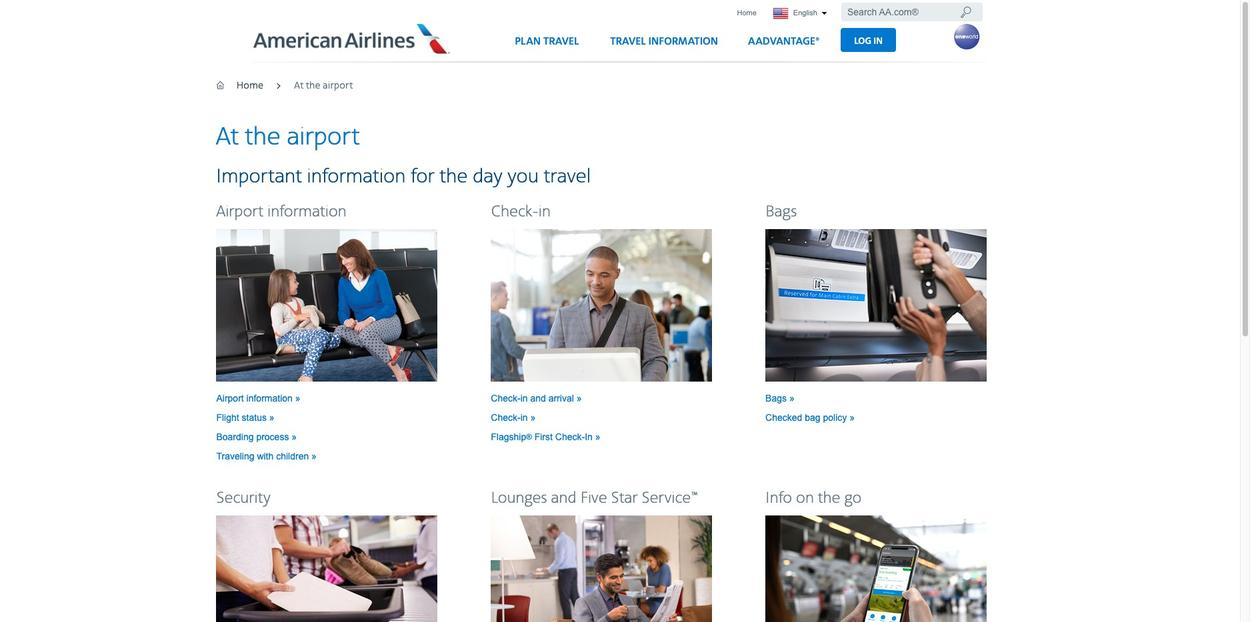 Task type: vqa. For each thing, say whether or not it's contained in the screenshot.
search icon
no



Task type: describe. For each thing, give the bounding box(es) containing it.
traveling with children
[[216, 451, 312, 462]]

0 vertical spatial at the airport
[[294, 80, 353, 92]]

five
[[581, 489, 607, 509]]

plan travel button
[[503, 30, 591, 62]]

travel
[[544, 165, 591, 189]]

policy
[[823, 413, 847, 423]]

information
[[649, 35, 718, 48]]

flagship ® first check-in
[[491, 432, 595, 443]]

check-in link
[[491, 413, 536, 423]]

check-in and arrival link
[[491, 393, 582, 404]]

2 check-in from the top
[[491, 413, 530, 423]]

check- right first
[[555, 432, 585, 443]]

1 vertical spatial home link
[[236, 80, 264, 92]]

you
[[508, 165, 539, 189]]

travel information button
[[598, 30, 730, 62]]

in
[[585, 432, 593, 443]]

traveling
[[216, 451, 254, 462]]

2 bags from the top
[[766, 393, 790, 404]]

1 vertical spatial home
[[236, 80, 264, 92]]

service™
[[642, 489, 698, 509]]

gate agent assisting customers image
[[216, 229, 438, 382]]

log in link
[[841, 28, 896, 52]]

at the airport main content
[[200, 122, 1024, 623]]

english link
[[767, 4, 834, 23]]

bags link
[[766, 393, 795, 404]]

children
[[276, 451, 309, 462]]

boarding process link
[[216, 432, 297, 443]]

customer organizing her bag image
[[766, 229, 987, 382]]

the right for
[[440, 165, 468, 189]]

click to change language and/or country / region image
[[822, 11, 828, 15]]

2 vertical spatial information
[[246, 393, 293, 404]]

travel inside dropdown button
[[610, 35, 646, 48]]

0 vertical spatial airport
[[323, 80, 353, 92]]

go
[[845, 489, 862, 509]]

at inside main content
[[216, 122, 239, 153]]

star
[[611, 489, 638, 509]]

flight
[[216, 413, 239, 423]]

on
[[796, 489, 814, 509]]

info
[[766, 489, 792, 509]]

customers walking through security image
[[216, 516, 438, 623]]

flight status
[[216, 413, 269, 423]]

check- up check-in 'link'
[[491, 393, 521, 404]]

plan travel
[[515, 35, 579, 48]]

travel information
[[610, 35, 718, 48]]

boarding process
[[216, 432, 292, 443]]

in for check-in 'link'
[[521, 413, 528, 423]]

travel inside 'dropdown button'
[[544, 35, 579, 48]]

2 airport from the top
[[216, 393, 244, 404]]

0 vertical spatial home link
[[733, 4, 761, 22]]

checked bag policy link
[[766, 413, 855, 423]]

man reading a book in the lounge image
[[491, 516, 712, 623]]

0 vertical spatial information
[[307, 165, 406, 189]]



Task type: locate. For each thing, give the bounding box(es) containing it.
at the airport inside main content
[[216, 122, 360, 153]]

2 airport information from the top
[[216, 393, 295, 404]]

lounges and five star service™
[[491, 489, 698, 509]]

in down you
[[539, 203, 551, 222]]

0 horizontal spatial and
[[530, 393, 546, 404]]

and left arrival
[[530, 393, 546, 404]]

customer checking in at kiosk image
[[491, 229, 712, 382]]

bag
[[805, 413, 821, 423]]

travel right plan
[[544, 35, 579, 48]]

traveling with children link
[[216, 451, 317, 462]]

0 horizontal spatial home
[[236, 80, 264, 92]]

travel left information
[[610, 35, 646, 48]]

first
[[535, 432, 553, 443]]

1 horizontal spatial at
[[294, 80, 304, 92]]

aadvantage® button
[[736, 30, 832, 62]]

1 vertical spatial airport information
[[216, 393, 295, 404]]

1 vertical spatial check-in
[[491, 413, 530, 423]]

check-in and arrival
[[491, 393, 577, 404]]

1 horizontal spatial home link
[[733, 4, 761, 22]]

check- up flagship
[[491, 413, 521, 423]]

at
[[294, 80, 304, 92], [216, 122, 239, 153]]

information left for
[[307, 165, 406, 189]]

1 vertical spatial bags
[[766, 393, 790, 404]]

check-in
[[491, 203, 551, 222], [491, 413, 530, 423]]

1 travel from the left
[[544, 35, 579, 48]]

1 horizontal spatial and
[[551, 489, 577, 509]]

0 horizontal spatial travel
[[544, 35, 579, 48]]

the down american airlines - homepage image
[[306, 80, 320, 92]]

english
[[791, 9, 820, 17]]

information down important
[[267, 203, 347, 222]]

the
[[306, 80, 320, 92], [245, 122, 281, 153], [440, 165, 468, 189], [818, 489, 841, 509]]

and left five
[[551, 489, 577, 509]]

2 travel from the left
[[610, 35, 646, 48]]

for
[[411, 165, 435, 189]]

1 airport information from the top
[[216, 203, 347, 222]]

the left "go"
[[818, 489, 841, 509]]

check- down you
[[491, 203, 539, 222]]

1 bags from the top
[[766, 203, 797, 222]]

process
[[256, 432, 289, 443]]

airport information up status
[[216, 393, 295, 404]]

at the airport down american airlines - homepage image
[[294, 80, 353, 92]]

Search AA.com® search field
[[842, 3, 983, 21]]

in
[[874, 35, 883, 46], [539, 203, 551, 222], [521, 393, 528, 404], [521, 413, 528, 423]]

important information for the day you travel
[[216, 165, 591, 189]]

in up check-in 'link'
[[521, 393, 528, 404]]

in for check-in and arrival link
[[521, 393, 528, 404]]

1 vertical spatial information
[[267, 203, 347, 222]]

0 horizontal spatial at
[[216, 122, 239, 153]]

main navigation navigation
[[503, 28, 896, 62]]

check-in down you
[[491, 203, 551, 222]]

1 check-in from the top
[[491, 203, 551, 222]]

bags
[[766, 203, 797, 222], [766, 393, 790, 404]]

american airlines - homepage image
[[254, 23, 451, 54]]

1 vertical spatial airport
[[216, 393, 244, 404]]

0 vertical spatial and
[[530, 393, 546, 404]]

checked bag policy
[[766, 413, 850, 423]]

airport
[[216, 203, 263, 222], [216, 393, 244, 404]]

with
[[257, 451, 274, 462]]

0 vertical spatial at
[[294, 80, 304, 92]]

in inside navigation
[[874, 35, 883, 46]]

0 vertical spatial bags
[[766, 203, 797, 222]]

lounges
[[491, 489, 547, 509]]

airport information link
[[216, 393, 300, 404]]

1 horizontal spatial travel
[[610, 35, 646, 48]]

home link
[[733, 4, 761, 22], [236, 80, 264, 92]]

gate agent scanning a customer's mobile app image
[[766, 516, 987, 623]]

log
[[855, 35, 871, 46]]

®
[[526, 433, 532, 441]]

boarding
[[216, 432, 254, 443]]

day
[[473, 165, 503, 189]]

at the airport up important
[[216, 122, 360, 153]]

1 vertical spatial at
[[216, 122, 239, 153]]

airport information down important
[[216, 203, 347, 222]]

0 vertical spatial home
[[737, 9, 757, 17]]

at the airport
[[294, 80, 353, 92], [216, 122, 360, 153]]

airport inside main content
[[287, 122, 360, 153]]

in up ®
[[521, 413, 528, 423]]

0 horizontal spatial home link
[[236, 80, 264, 92]]

aadvantage®
[[748, 35, 820, 48]]

home
[[737, 9, 757, 17], [236, 80, 264, 92]]

0 vertical spatial airport information
[[216, 203, 347, 222]]

check-in up flagship
[[491, 413, 530, 423]]

information up status
[[246, 393, 293, 404]]

the up important
[[245, 122, 281, 153]]

log in
[[855, 35, 883, 46]]

1 airport from the top
[[216, 203, 263, 222]]

info on the go
[[766, 489, 862, 509]]

airport information
[[216, 203, 347, 222], [216, 393, 295, 404]]

and
[[530, 393, 546, 404], [551, 489, 577, 509]]

in for log in link
[[874, 35, 883, 46]]

1 vertical spatial airport
[[287, 122, 360, 153]]

flight status link
[[216, 413, 275, 423]]

1 vertical spatial at the airport
[[216, 122, 360, 153]]

airport down important
[[216, 203, 263, 222]]

flagship
[[491, 432, 526, 443]]

0 vertical spatial check-in
[[491, 203, 551, 222]]

important
[[216, 165, 302, 189]]

1 horizontal spatial home
[[737, 9, 757, 17]]

status
[[242, 413, 267, 423]]

plan
[[515, 35, 541, 48]]

information
[[307, 165, 406, 189], [267, 203, 347, 222], [246, 393, 293, 404]]

security
[[216, 489, 271, 509]]

checked
[[766, 413, 803, 423]]

arrival
[[549, 393, 574, 404]]

in right log
[[874, 35, 883, 46]]

18 image
[[960, 5, 972, 19]]

0 vertical spatial airport
[[216, 203, 263, 222]]

1 vertical spatial and
[[551, 489, 577, 509]]

airport up flight
[[216, 393, 244, 404]]

travel
[[544, 35, 579, 48], [610, 35, 646, 48]]

check-
[[491, 203, 539, 222], [491, 393, 521, 404], [491, 413, 521, 423], [555, 432, 585, 443]]

oneworld link opens in a new window image
[[954, 23, 980, 50]]

airport
[[323, 80, 353, 92], [287, 122, 360, 153]]



